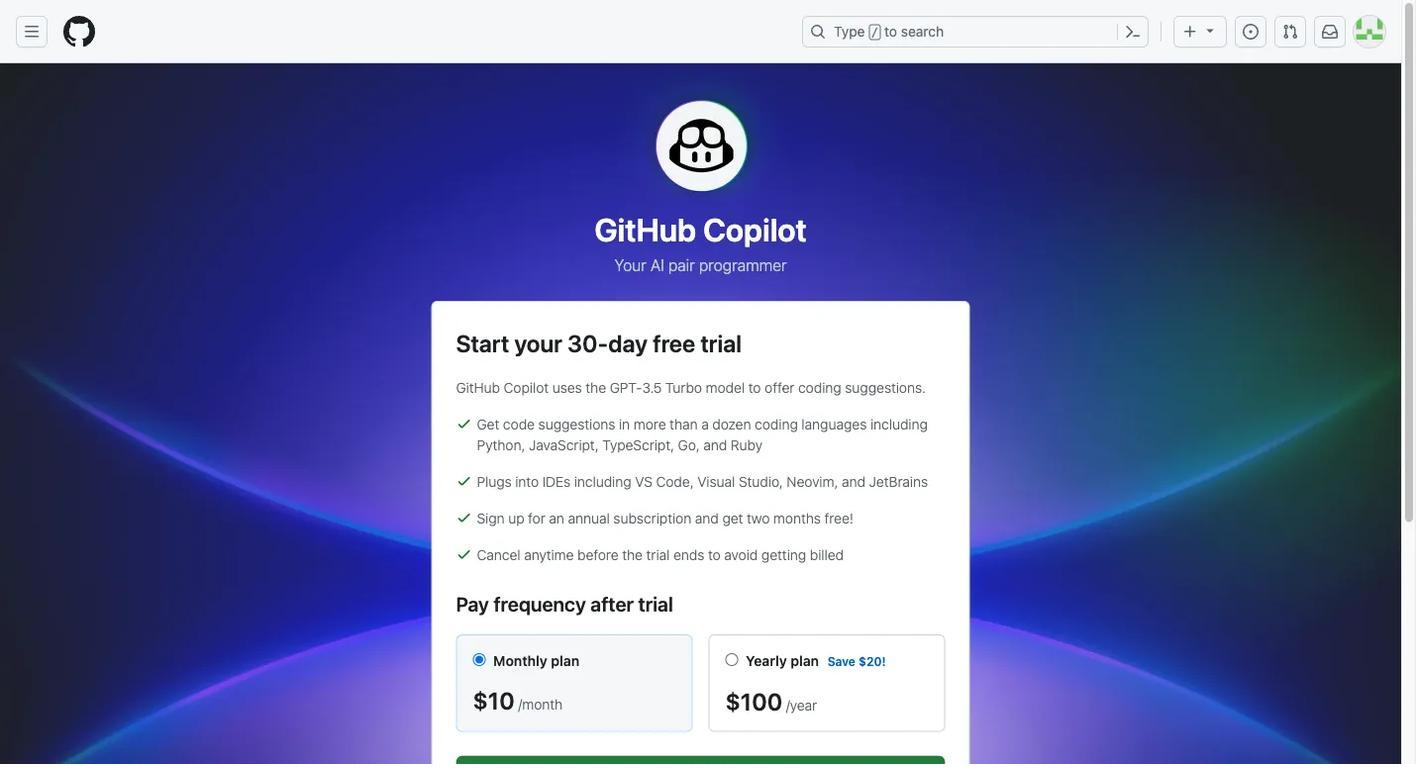 Task type: locate. For each thing, give the bounding box(es) containing it.
0 vertical spatial and
[[703, 437, 727, 453]]

plan left "save"
[[790, 653, 819, 669]]

getting
[[761, 547, 806, 563]]

go,
[[678, 437, 700, 453]]

including up annual
[[574, 473, 631, 490]]

sign
[[477, 510, 505, 526]]

type / to search
[[834, 23, 944, 40]]

day
[[608, 330, 648, 357]]

plan right monthly
[[551, 653, 579, 669]]

copilot inside github copilot your ai pair programmer
[[703, 211, 807, 249]]

python,
[[477, 437, 525, 453]]

1 horizontal spatial copilot
[[703, 211, 807, 249]]

0 horizontal spatial copilot
[[504, 379, 549, 396]]

cancel anytime before the trial ends to avoid getting billed
[[477, 547, 844, 563]]

1 horizontal spatial including
[[870, 416, 928, 432]]

1 vertical spatial and
[[842, 473, 866, 490]]

including inside get code suggestions in more than a dozen coding languages including python, javascript, typescript, go, and ruby
[[870, 416, 928, 432]]

command palette image
[[1125, 24, 1141, 40]]

1 vertical spatial coding
[[755, 416, 798, 432]]

30-
[[567, 330, 608, 357]]

get
[[722, 510, 743, 526]]

including down suggestions.
[[870, 416, 928, 432]]

github up ai
[[594, 211, 696, 249]]

github for github copilot your ai pair programmer
[[594, 211, 696, 249]]

trial right after at bottom
[[638, 592, 673, 615]]

plan
[[551, 653, 579, 669], [790, 653, 819, 669]]

$20!
[[859, 655, 886, 669]]

annual
[[568, 510, 610, 526]]

monthly
[[493, 653, 547, 669]]

1 horizontal spatial coding
[[798, 379, 841, 396]]

trial
[[701, 330, 742, 357], [646, 547, 670, 563], [638, 592, 673, 615]]

2 vertical spatial to
[[708, 547, 721, 563]]

0 horizontal spatial plan
[[551, 653, 579, 669]]

frequency
[[494, 592, 586, 615]]

trial up model
[[701, 330, 742, 357]]

to
[[884, 23, 897, 40], [748, 379, 761, 396], [708, 547, 721, 563]]

None radio
[[473, 654, 486, 666], [725, 654, 738, 666], [473, 654, 486, 666], [725, 654, 738, 666]]

visual
[[697, 473, 735, 490]]

plugs into ides including vs code, visual studio, neovim, and jetbrains
[[477, 473, 928, 490]]

option group containing $10
[[456, 635, 945, 732]]

0 vertical spatial github
[[594, 211, 696, 249]]

to right ends
[[708, 547, 721, 563]]

months
[[773, 510, 821, 526]]

1 plan from the left
[[551, 653, 579, 669]]

0 vertical spatial to
[[884, 23, 897, 40]]

suggestions.
[[845, 379, 926, 396]]

a
[[701, 416, 709, 432]]

the
[[586, 379, 606, 396], [622, 547, 643, 563]]

2 vertical spatial and
[[695, 510, 719, 526]]

and down a
[[703, 437, 727, 453]]

languages
[[802, 416, 867, 432]]

programmer
[[699, 256, 787, 275]]

git pull request image
[[1282, 24, 1298, 40]]

anytime
[[524, 547, 574, 563]]

github up get on the bottom
[[456, 379, 500, 396]]

0 vertical spatial the
[[586, 379, 606, 396]]

coding up languages
[[798, 379, 841, 396]]

neovim,
[[787, 473, 838, 490]]

1 vertical spatial copilot
[[504, 379, 549, 396]]

option group
[[456, 635, 945, 732]]

1 vertical spatial the
[[622, 547, 643, 563]]

before
[[577, 547, 619, 563]]

ides
[[542, 473, 571, 490]]

after
[[591, 592, 634, 615]]

3.5
[[642, 379, 662, 396]]

0 horizontal spatial coding
[[755, 416, 798, 432]]

homepage image
[[63, 16, 95, 48]]

coding
[[798, 379, 841, 396], [755, 416, 798, 432]]

$100 /year
[[725, 688, 817, 715]]

github inside github copilot your ai pair programmer
[[594, 211, 696, 249]]

search
[[901, 23, 944, 40]]

billed
[[810, 547, 844, 563]]

turbo
[[665, 379, 702, 396]]

issue opened image
[[1243, 24, 1259, 40]]

0 horizontal spatial github
[[456, 379, 500, 396]]

coding up ruby
[[755, 416, 798, 432]]

0 vertical spatial including
[[870, 416, 928, 432]]

uses
[[552, 379, 582, 396]]

pay
[[456, 592, 489, 615]]

an
[[549, 510, 564, 526]]

ai
[[650, 256, 664, 275]]

2 plan from the left
[[790, 653, 819, 669]]

0 vertical spatial copilot
[[703, 211, 807, 249]]

start your 30-day free trial
[[456, 330, 742, 357]]

code,
[[656, 473, 694, 490]]

typescript,
[[602, 437, 674, 453]]

1 vertical spatial including
[[574, 473, 631, 490]]

model
[[706, 379, 745, 396]]

trial left ends
[[646, 547, 670, 563]]

2 vertical spatial trial
[[638, 592, 673, 615]]

0 horizontal spatial the
[[586, 379, 606, 396]]

get
[[477, 416, 499, 432]]

1 horizontal spatial plan
[[790, 653, 819, 669]]

javascript,
[[529, 437, 599, 453]]

save
[[828, 655, 855, 669]]

plugs
[[477, 473, 512, 490]]

the right the before
[[622, 547, 643, 563]]

github copilot uses the gpt-3.5 turbo model to offer coding suggestions.
[[456, 379, 926, 396]]

copilot up 'programmer' at the top of the page
[[703, 211, 807, 249]]

two
[[747, 510, 770, 526]]

cancel
[[477, 547, 520, 563]]

github
[[594, 211, 696, 249], [456, 379, 500, 396]]

type
[[834, 23, 865, 40]]

1 horizontal spatial to
[[748, 379, 761, 396]]

0 vertical spatial trial
[[701, 330, 742, 357]]

the right uses
[[586, 379, 606, 396]]

and left get
[[695, 510, 719, 526]]

1 horizontal spatial the
[[622, 547, 643, 563]]

up
[[508, 510, 524, 526]]

to left offer
[[748, 379, 761, 396]]

1 vertical spatial github
[[456, 379, 500, 396]]

to right '/'
[[884, 23, 897, 40]]

copilot up code
[[504, 379, 549, 396]]

into
[[515, 473, 539, 490]]

github for github copilot uses the gpt-3.5 turbo model to offer coding suggestions.
[[456, 379, 500, 396]]

and up free!
[[842, 473, 866, 490]]

and
[[703, 437, 727, 453], [842, 473, 866, 490], [695, 510, 719, 526]]

including
[[870, 416, 928, 432], [574, 473, 631, 490]]

copilot
[[703, 211, 807, 249], [504, 379, 549, 396]]

1 horizontal spatial github
[[594, 211, 696, 249]]

notifications image
[[1322, 24, 1338, 40]]



Task type: vqa. For each thing, say whether or not it's contained in the screenshot.
telescope image
no



Task type: describe. For each thing, give the bounding box(es) containing it.
jetbrains
[[869, 473, 928, 490]]

1 vertical spatial to
[[748, 379, 761, 396]]

0 horizontal spatial including
[[574, 473, 631, 490]]

plan for yearly
[[790, 653, 819, 669]]

copilot for github copilot your ai pair programmer
[[703, 211, 807, 249]]

sign up for an annual subscription and get two months free!
[[477, 510, 854, 526]]

plan for monthly
[[551, 653, 579, 669]]

for
[[528, 510, 545, 526]]

your
[[514, 330, 562, 357]]

0 horizontal spatial to
[[708, 547, 721, 563]]

$100
[[725, 688, 783, 715]]

2 horizontal spatial to
[[884, 23, 897, 40]]

avoid
[[724, 547, 758, 563]]

0 vertical spatial coding
[[798, 379, 841, 396]]

offer
[[765, 379, 795, 396]]

github copilot logo image
[[602, 48, 800, 246]]

github copilot your ai pair programmer
[[594, 211, 807, 275]]

pair
[[668, 256, 695, 275]]

/year
[[786, 697, 817, 713]]

in
[[619, 416, 630, 432]]

vs
[[635, 473, 653, 490]]

the for trial
[[622, 547, 643, 563]]

/month
[[518, 697, 563, 713]]

studio,
[[739, 473, 783, 490]]

yearly
[[746, 653, 787, 669]]

the for gpt-
[[586, 379, 606, 396]]

free
[[653, 330, 695, 357]]

get code suggestions in more than a dozen coding languages including python, javascript, typescript, go, and ruby
[[477, 416, 928, 453]]

copilot for github copilot uses the gpt-3.5 turbo model to offer coding suggestions.
[[504, 379, 549, 396]]

/
[[871, 26, 878, 40]]

more
[[634, 416, 666, 432]]

triangle down image
[[1202, 22, 1218, 38]]

dozen
[[712, 416, 751, 432]]

your
[[614, 256, 647, 275]]

coding inside get code suggestions in more than a dozen coding languages including python, javascript, typescript, go, and ruby
[[755, 416, 798, 432]]

and inside get code suggestions in more than a dozen coding languages including python, javascript, typescript, go, and ruby
[[703, 437, 727, 453]]

$10 /month
[[473, 687, 563, 715]]

plus image
[[1182, 24, 1198, 40]]

free!
[[824, 510, 854, 526]]

yearly plan save $20!
[[746, 653, 886, 669]]

monthly plan
[[493, 653, 579, 669]]

subscription
[[613, 510, 692, 526]]

start
[[456, 330, 509, 357]]

suggestions
[[538, 416, 615, 432]]

code
[[503, 416, 535, 432]]

$10
[[473, 687, 515, 715]]

gpt-
[[610, 379, 642, 396]]

pay frequency after trial
[[456, 592, 673, 615]]

than
[[670, 416, 698, 432]]

ruby
[[731, 437, 763, 453]]

ends
[[673, 547, 704, 563]]

1 vertical spatial trial
[[646, 547, 670, 563]]



